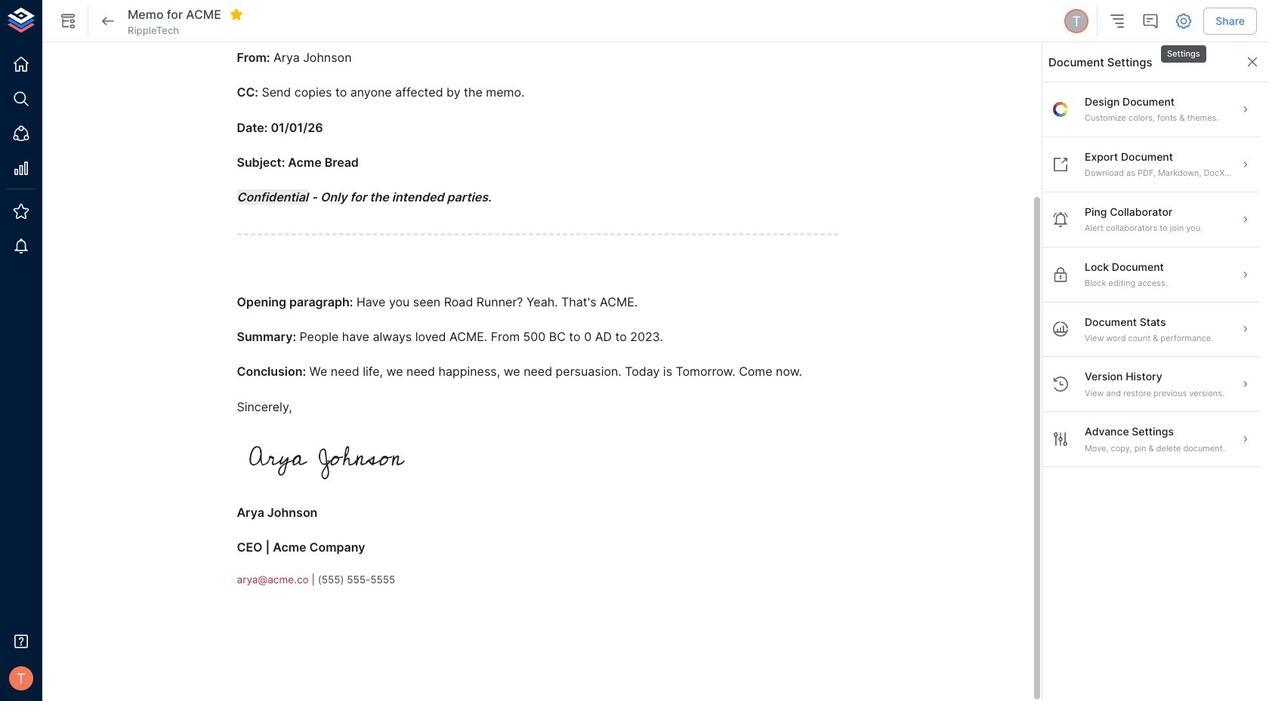 Task type: locate. For each thing, give the bounding box(es) containing it.
remove favorite image
[[230, 7, 243, 21]]

tooltip
[[1160, 35, 1208, 65]]

table of contents image
[[1109, 12, 1127, 30]]



Task type: describe. For each thing, give the bounding box(es) containing it.
settings image
[[1175, 12, 1193, 30]]

show wiki image
[[59, 12, 77, 30]]

comments image
[[1142, 12, 1160, 30]]

go back image
[[99, 12, 117, 30]]



Task type: vqa. For each thing, say whether or not it's contained in the screenshot.
help "image"
no



